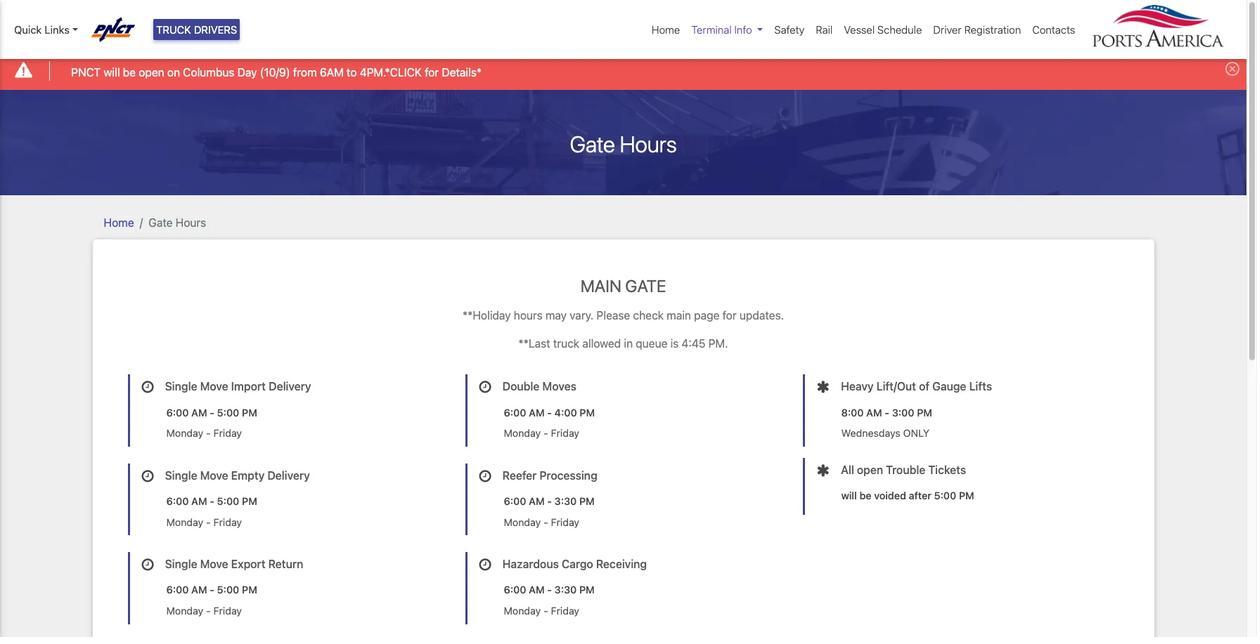 Task type: locate. For each thing, give the bounding box(es) containing it.
double moves
[[503, 381, 577, 393]]

monday up hazardous
[[504, 517, 541, 529]]

for inside alert
[[425, 66, 439, 78]]

1 horizontal spatial will
[[841, 490, 857, 502]]

in
[[624, 338, 633, 350]]

3:30 down hazardous cargo receiving
[[555, 585, 577, 597]]

5:00 down the single move export return
[[217, 585, 239, 597]]

pm for double moves
[[580, 407, 595, 419]]

delivery right import on the left bottom of page
[[269, 381, 311, 393]]

will
[[104, 66, 120, 78], [841, 490, 857, 502]]

1 vertical spatial home link
[[104, 216, 134, 229]]

5:00 right after
[[934, 490, 957, 502]]

move
[[200, 381, 228, 393], [200, 470, 228, 482], [200, 558, 228, 571]]

6:00 am - 3:30 pm down reefer processing
[[504, 496, 595, 508]]

0 horizontal spatial home link
[[104, 216, 134, 229]]

5:00 down single move empty delivery
[[217, 496, 239, 508]]

1 horizontal spatial open
[[857, 464, 883, 477]]

delivery right empty
[[267, 470, 310, 482]]

2 6:00 am - 5:00 pm from the top
[[166, 496, 257, 508]]

6:00 am - 5:00 pm down single move import delivery
[[166, 407, 257, 419]]

1 vertical spatial 6:00 am - 5:00 pm
[[166, 496, 257, 508]]

monday - friday
[[166, 428, 242, 440], [504, 428, 579, 440], [166, 517, 242, 529], [504, 517, 579, 529], [166, 605, 242, 617], [504, 605, 579, 617]]

am down double moves
[[529, 407, 545, 419]]

move for import
[[200, 381, 228, 393]]

5:00 down single move import delivery
[[217, 407, 239, 419]]

1 vertical spatial single
[[165, 470, 197, 482]]

home link
[[646, 16, 686, 43], [104, 216, 134, 229]]

0 vertical spatial 3:30
[[555, 496, 577, 508]]

6:00 am - 5:00 pm down single move empty delivery
[[166, 496, 257, 508]]

home
[[652, 23, 680, 36], [104, 216, 134, 229]]

6:00 down reefer
[[504, 496, 526, 508]]

hazardous cargo receiving
[[503, 558, 647, 571]]

1 vertical spatial gate hours
[[149, 216, 206, 229]]

monday - friday for single move empty delivery
[[166, 517, 242, 529]]

am down single move empty delivery
[[191, 496, 207, 508]]

pm down export
[[242, 585, 257, 597]]

am down single move import delivery
[[191, 407, 207, 419]]

open
[[139, 66, 164, 78], [857, 464, 883, 477]]

6:00 for reefer processing
[[504, 496, 526, 508]]

0 horizontal spatial open
[[139, 66, 164, 78]]

1 horizontal spatial gate
[[570, 131, 615, 157]]

6:00 for single move export return
[[166, 585, 189, 597]]

friday for single move export return
[[213, 605, 242, 617]]

0 horizontal spatial be
[[123, 66, 136, 78]]

friday down 4:00
[[551, 428, 579, 440]]

driver
[[933, 23, 962, 36]]

truck
[[156, 23, 191, 36]]

2 3:30 from the top
[[555, 585, 577, 597]]

friday up the single move export return
[[213, 517, 242, 529]]

single
[[165, 381, 197, 393], [165, 470, 197, 482], [165, 558, 197, 571]]

0 vertical spatial for
[[425, 66, 439, 78]]

friday down hazardous cargo receiving
[[551, 605, 579, 617]]

pm down cargo
[[579, 585, 595, 597]]

move left empty
[[200, 470, 228, 482]]

0 vertical spatial 6:00 am - 5:00 pm
[[166, 407, 257, 419]]

am for heavy lift/out of gauge lifts
[[866, 407, 882, 419]]

am down the single move export return
[[191, 585, 207, 597]]

0 vertical spatial home link
[[646, 16, 686, 43]]

single for single move import delivery
[[165, 381, 197, 393]]

single left import on the left bottom of page
[[165, 381, 197, 393]]

1 3:30 from the top
[[555, 496, 577, 508]]

0 vertical spatial gate hours
[[570, 131, 677, 157]]

1 vertical spatial 6:00 am - 3:30 pm
[[504, 585, 595, 597]]

6:00 am - 5:00 pm for empty
[[166, 496, 257, 508]]

pm down empty
[[242, 496, 257, 508]]

3:30
[[555, 496, 577, 508], [555, 585, 577, 597]]

1 vertical spatial open
[[857, 464, 883, 477]]

single left empty
[[165, 470, 197, 482]]

open left on
[[139, 66, 164, 78]]

friday up single move empty delivery
[[213, 428, 242, 440]]

1 horizontal spatial gate hours
[[570, 131, 677, 157]]

for right page
[[723, 310, 737, 322]]

friday down the single move export return
[[213, 605, 242, 617]]

monday - friday for hazardous cargo receiving
[[504, 605, 579, 617]]

be inside alert
[[123, 66, 136, 78]]

1 vertical spatial for
[[723, 310, 737, 322]]

6:00 down single move empty delivery
[[166, 496, 189, 508]]

friday for double moves
[[551, 428, 579, 440]]

hours
[[514, 310, 543, 322]]

2 vertical spatial 6:00 am - 5:00 pm
[[166, 585, 257, 597]]

friday for reefer processing
[[551, 517, 579, 529]]

delivery for single move empty delivery
[[267, 470, 310, 482]]

5:00
[[217, 407, 239, 419], [934, 490, 957, 502], [217, 496, 239, 508], [217, 585, 239, 597]]

friday up hazardous cargo receiving
[[551, 517, 579, 529]]

will down the all
[[841, 490, 857, 502]]

am down reefer processing
[[529, 496, 545, 508]]

monday down 6:00 am - 4:00 pm
[[504, 428, 541, 440]]

1 vertical spatial delivery
[[267, 470, 310, 482]]

pm.
[[709, 338, 728, 350]]

1 move from the top
[[200, 381, 228, 393]]

terminal
[[691, 23, 732, 36]]

**holiday hours may vary. please check main page for updates.
[[463, 310, 784, 322]]

am up wednesdays
[[866, 407, 882, 419]]

1 horizontal spatial home
[[652, 23, 680, 36]]

0 horizontal spatial gate hours
[[149, 216, 206, 229]]

0 vertical spatial 6:00 am - 3:30 pm
[[504, 496, 595, 508]]

links
[[45, 23, 70, 36]]

1 vertical spatial gate
[[149, 216, 173, 229]]

monday - friday up single move empty delivery
[[166, 428, 242, 440]]

contacts
[[1033, 23, 1076, 36]]

0 vertical spatial delivery
[[269, 381, 311, 393]]

0 horizontal spatial gate
[[149, 216, 173, 229]]

monday - friday down 6:00 am - 4:00 pm
[[504, 428, 579, 440]]

pnct will be open on columbus day (10/9) from 6am to 4pm.*click for details* alert
[[0, 52, 1247, 90]]

8:00
[[841, 407, 864, 419]]

monday for reefer processing
[[504, 517, 541, 529]]

0 horizontal spatial home
[[104, 216, 134, 229]]

queue
[[636, 338, 668, 350]]

6:00 down double
[[504, 407, 526, 419]]

move left export
[[200, 558, 228, 571]]

2 vertical spatial single
[[165, 558, 197, 571]]

6:00 am - 3:30 pm down hazardous
[[504, 585, 595, 597]]

pm right 3:00
[[917, 407, 932, 419]]

1 6:00 am - 3:30 pm from the top
[[504, 496, 595, 508]]

0 horizontal spatial for
[[425, 66, 439, 78]]

will right pnct
[[104, 66, 120, 78]]

monday - friday down the single move export return
[[166, 605, 242, 617]]

pm for heavy lift/out of gauge lifts
[[917, 407, 932, 419]]

heavy
[[841, 381, 874, 393]]

2 6:00 am - 3:30 pm from the top
[[504, 585, 595, 597]]

6:00 am - 5:00 pm down the single move export return
[[166, 585, 257, 597]]

6:00 down single move import delivery
[[166, 407, 189, 419]]

3:00
[[892, 407, 915, 419]]

lift/out
[[877, 381, 916, 393]]

4pm.*click
[[360, 66, 422, 78]]

1 horizontal spatial hours
[[620, 131, 677, 157]]

monday up single move empty delivery
[[166, 428, 203, 440]]

6:00 am - 3:30 pm for processing
[[504, 496, 595, 508]]

2 vertical spatial move
[[200, 558, 228, 571]]

pm
[[242, 407, 257, 419], [580, 407, 595, 419], [917, 407, 932, 419], [959, 490, 974, 502], [242, 496, 257, 508], [579, 496, 595, 508], [242, 585, 257, 597], [579, 585, 595, 597]]

3 6:00 am - 5:00 pm from the top
[[166, 585, 257, 597]]

1 horizontal spatial for
[[723, 310, 737, 322]]

friday
[[213, 428, 242, 440], [551, 428, 579, 440], [213, 517, 242, 529], [551, 517, 579, 529], [213, 605, 242, 617], [551, 605, 579, 617]]

open right the all
[[857, 464, 883, 477]]

on
[[167, 66, 180, 78]]

drivers
[[194, 23, 237, 36]]

1 vertical spatial be
[[860, 490, 872, 502]]

double
[[503, 381, 540, 393]]

0 vertical spatial open
[[139, 66, 164, 78]]

from
[[293, 66, 317, 78]]

only
[[903, 428, 930, 440]]

1 vertical spatial 3:30
[[555, 585, 577, 597]]

1 single from the top
[[165, 381, 197, 393]]

gate hours
[[570, 131, 677, 157], [149, 216, 206, 229]]

pm for single move export return
[[242, 585, 257, 597]]

0 horizontal spatial will
[[104, 66, 120, 78]]

6:00
[[166, 407, 189, 419], [504, 407, 526, 419], [166, 496, 189, 508], [504, 496, 526, 508], [166, 585, 189, 597], [504, 585, 526, 597]]

be right pnct
[[123, 66, 136, 78]]

6:00 down hazardous
[[504, 585, 526, 597]]

6:00 for single move empty delivery
[[166, 496, 189, 508]]

truck drivers
[[156, 23, 237, 36]]

1 6:00 am - 5:00 pm from the top
[[166, 407, 257, 419]]

monday down hazardous
[[504, 605, 541, 617]]

single for single move export return
[[165, 558, 197, 571]]

6:00 for single move import delivery
[[166, 407, 189, 419]]

trouble
[[886, 464, 926, 477]]

0 vertical spatial will
[[104, 66, 120, 78]]

hours
[[620, 131, 677, 157], [176, 216, 206, 229]]

will inside alert
[[104, 66, 120, 78]]

6:00 am - 5:00 pm
[[166, 407, 257, 419], [166, 496, 257, 508], [166, 585, 257, 597]]

3 single from the top
[[165, 558, 197, 571]]

single move empty delivery
[[165, 470, 310, 482]]

gauge
[[933, 381, 967, 393]]

1 vertical spatial move
[[200, 470, 228, 482]]

for
[[425, 66, 439, 78], [723, 310, 737, 322]]

2 vertical spatial gate
[[625, 276, 666, 296]]

3 move from the top
[[200, 558, 228, 571]]

0 vertical spatial be
[[123, 66, 136, 78]]

monday for hazardous cargo receiving
[[504, 605, 541, 617]]

be left voided
[[860, 490, 872, 502]]

3:30 for processing
[[555, 496, 577, 508]]

friday for hazardous cargo receiving
[[551, 605, 579, 617]]

pm down the processing
[[579, 496, 595, 508]]

3:30 down the processing
[[555, 496, 577, 508]]

monday for single move import delivery
[[166, 428, 203, 440]]

move left import on the left bottom of page
[[200, 381, 228, 393]]

delivery
[[269, 381, 311, 393], [267, 470, 310, 482]]

be
[[123, 66, 136, 78], [860, 490, 872, 502]]

monday - friday up hazardous
[[504, 517, 579, 529]]

monday up the single move export return
[[166, 517, 203, 529]]

0 vertical spatial gate
[[570, 131, 615, 157]]

pm right 4:00
[[580, 407, 595, 419]]

6:00 down the single move export return
[[166, 585, 189, 597]]

pm down tickets
[[959, 490, 974, 502]]

am for single move empty delivery
[[191, 496, 207, 508]]

reefer
[[503, 470, 537, 482]]

monday down the single move export return
[[166, 605, 203, 617]]

terminal info
[[691, 23, 752, 36]]

6:00 am - 3:30 pm
[[504, 496, 595, 508], [504, 585, 595, 597]]

0 horizontal spatial hours
[[176, 216, 206, 229]]

gate
[[570, 131, 615, 157], [149, 216, 173, 229], [625, 276, 666, 296]]

move for empty
[[200, 470, 228, 482]]

1 horizontal spatial be
[[860, 490, 872, 502]]

for left the 'details*'
[[425, 66, 439, 78]]

rail
[[816, 23, 833, 36]]

is
[[671, 338, 679, 350]]

pm down import on the left bottom of page
[[242, 407, 257, 419]]

may
[[546, 310, 567, 322]]

monday - friday up the single move export return
[[166, 517, 242, 529]]

2 single from the top
[[165, 470, 197, 482]]

**last
[[519, 338, 550, 350]]

am down hazardous
[[529, 585, 545, 597]]

wednesdays only
[[841, 428, 930, 440]]

of
[[919, 381, 930, 393]]

6:00 am - 5:00 pm for import
[[166, 407, 257, 419]]

2 move from the top
[[200, 470, 228, 482]]

lifts
[[969, 381, 992, 393]]

single left export
[[165, 558, 197, 571]]

0 vertical spatial single
[[165, 381, 197, 393]]

processing
[[540, 470, 598, 482]]

monday
[[166, 428, 203, 440], [504, 428, 541, 440], [166, 517, 203, 529], [504, 517, 541, 529], [166, 605, 203, 617], [504, 605, 541, 617]]

0 vertical spatial move
[[200, 381, 228, 393]]

move for export
[[200, 558, 228, 571]]

5:00 for single move import delivery
[[217, 407, 239, 419]]

am for single move import delivery
[[191, 407, 207, 419]]

monday - friday down hazardous
[[504, 605, 579, 617]]

columbus
[[183, 66, 235, 78]]

1 vertical spatial will
[[841, 490, 857, 502]]



Task type: vqa. For each thing, say whether or not it's contained in the screenshot.
'Start'
no



Task type: describe. For each thing, give the bounding box(es) containing it.
quick
[[14, 23, 42, 36]]

(10/9)
[[260, 66, 290, 78]]

monday - friday for reefer processing
[[504, 517, 579, 529]]

safety link
[[769, 16, 810, 43]]

registration
[[964, 23, 1021, 36]]

main
[[581, 276, 622, 296]]

main
[[667, 310, 691, 322]]

single for single move empty delivery
[[165, 470, 197, 482]]

pm for single move empty delivery
[[242, 496, 257, 508]]

am for single move export return
[[191, 585, 207, 597]]

pm for hazardous cargo receiving
[[579, 585, 595, 597]]

main gate
[[581, 276, 666, 296]]

6:00 am - 5:00 pm for export
[[166, 585, 257, 597]]

moves
[[542, 381, 577, 393]]

**holiday
[[463, 310, 511, 322]]

pm for reefer processing
[[579, 496, 595, 508]]

pm for single move import delivery
[[242, 407, 257, 419]]

day
[[237, 66, 257, 78]]

5:00 for single move export return
[[217, 585, 239, 597]]

allowed
[[582, 338, 621, 350]]

**last truck allowed in queue is 4:45 pm.
[[519, 338, 728, 350]]

tickets
[[928, 464, 966, 477]]

1 vertical spatial hours
[[176, 216, 206, 229]]

close image
[[1226, 62, 1240, 76]]

check
[[633, 310, 664, 322]]

quick links link
[[14, 22, 78, 38]]

monday - friday for single move import delivery
[[166, 428, 242, 440]]

friday for single move import delivery
[[213, 428, 242, 440]]

6:00 for double moves
[[504, 407, 526, 419]]

monday for single move export return
[[166, 605, 203, 617]]

truck
[[553, 338, 580, 350]]

driver registration
[[933, 23, 1021, 36]]

wednesdays
[[841, 428, 901, 440]]

reefer processing
[[503, 470, 598, 482]]

vessel schedule link
[[838, 16, 928, 43]]

return
[[268, 558, 303, 571]]

schedule
[[878, 23, 922, 36]]

pnct will be open on columbus day (10/9) from 6am to 4pm.*click for details*
[[71, 66, 482, 78]]

page
[[694, 310, 720, 322]]

1 vertical spatial home
[[104, 216, 134, 229]]

hazardous
[[503, 558, 559, 571]]

3:30 for cargo
[[555, 585, 577, 597]]

open inside pnct will be open on columbus day (10/9) from 6am to 4pm.*click for details* link
[[139, 66, 164, 78]]

5:00 for single move empty delivery
[[217, 496, 239, 508]]

contacts link
[[1027, 16, 1081, 43]]

all open trouble tickets
[[841, 464, 966, 477]]

monday - friday for single move export return
[[166, 605, 242, 617]]

4:45
[[682, 338, 706, 350]]

info
[[734, 23, 752, 36]]

am for double moves
[[529, 407, 545, 419]]

details*
[[442, 66, 482, 78]]

vessel
[[844, 23, 875, 36]]

single move export return
[[165, 558, 303, 571]]

receiving
[[596, 558, 647, 571]]

safety
[[774, 23, 805, 36]]

quick links
[[14, 23, 70, 36]]

after
[[909, 490, 932, 502]]

single move import delivery
[[165, 381, 311, 393]]

heavy lift/out of gauge lifts
[[841, 381, 992, 393]]

cargo
[[562, 558, 593, 571]]

truck drivers link
[[153, 19, 240, 40]]

monday - friday for double moves
[[504, 428, 579, 440]]

rail link
[[810, 16, 838, 43]]

monday for single move empty delivery
[[166, 517, 203, 529]]

will be voided after 5:00 pm
[[841, 490, 974, 502]]

to
[[347, 66, 357, 78]]

all
[[841, 464, 854, 477]]

1 horizontal spatial home link
[[646, 16, 686, 43]]

6am
[[320, 66, 344, 78]]

0 vertical spatial hours
[[620, 131, 677, 157]]

friday for single move empty delivery
[[213, 517, 242, 529]]

4:00
[[555, 407, 577, 419]]

6:00 for hazardous cargo receiving
[[504, 585, 526, 597]]

empty
[[231, 470, 265, 482]]

8:00 am - 3:00 pm
[[841, 407, 932, 419]]

pnct
[[71, 66, 101, 78]]

please
[[597, 310, 630, 322]]

voided
[[874, 490, 906, 502]]

6:00 am - 3:30 pm for cargo
[[504, 585, 595, 597]]

import
[[231, 381, 266, 393]]

6:00 am - 4:00 pm
[[504, 407, 595, 419]]

export
[[231, 558, 266, 571]]

vary.
[[570, 310, 594, 322]]

terminal info link
[[686, 16, 769, 43]]

monday for double moves
[[504, 428, 541, 440]]

updates.
[[740, 310, 784, 322]]

0 vertical spatial home
[[652, 23, 680, 36]]

am for hazardous cargo receiving
[[529, 585, 545, 597]]

am for reefer processing
[[529, 496, 545, 508]]

driver registration link
[[928, 16, 1027, 43]]

2 horizontal spatial gate
[[625, 276, 666, 296]]

vessel schedule
[[844, 23, 922, 36]]

delivery for single move import delivery
[[269, 381, 311, 393]]

pnct will be open on columbus day (10/9) from 6am to 4pm.*click for details* link
[[71, 64, 482, 81]]



